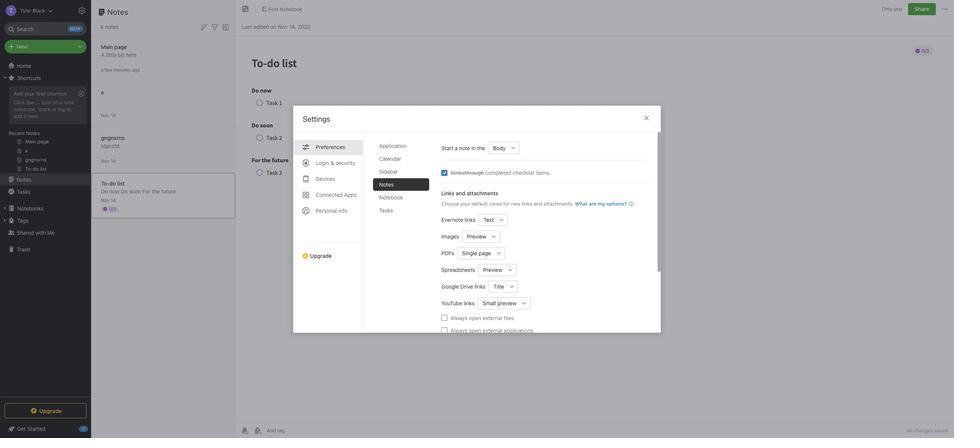 Task type: vqa. For each thing, say whether or not it's contained in the screenshot.
find tasks… text box
no



Task type: locate. For each thing, give the bounding box(es) containing it.
your up click the ...
[[24, 91, 35, 97]]

on inside icon on a note, notebook, stack or tag to add it here.
[[53, 99, 58, 106]]

single page
[[462, 250, 491, 256]]

page right single
[[479, 250, 491, 256]]

in
[[472, 145, 476, 151]]

drive
[[461, 283, 473, 290]]

me
[[47, 230, 55, 236]]

1 vertical spatial preview
[[483, 267, 503, 273]]

security
[[336, 160, 355, 166]]

1 always from the top
[[451, 315, 468, 321]]

on up or
[[53, 99, 58, 106]]

notes down sidebar
[[379, 181, 394, 188]]

nov 14 up gngnsrns
[[101, 113, 116, 118]]

personal
[[316, 207, 337, 214]]

0 horizontal spatial your
[[24, 91, 35, 97]]

1 horizontal spatial upgrade
[[310, 253, 332, 259]]

14 down sfgnsfd
[[111, 158, 116, 164]]

0 horizontal spatial upgrade button
[[5, 404, 87, 419]]

the right in
[[477, 145, 485, 151]]

page up bit
[[114, 43, 127, 50]]

notes
[[107, 8, 128, 16], [26, 130, 40, 136], [17, 176, 31, 183], [379, 181, 394, 188]]

1 vertical spatial nov 14
[[101, 158, 116, 164]]

a left note
[[455, 145, 458, 151]]

few
[[105, 67, 112, 73]]

0 vertical spatial preview
[[467, 233, 486, 240]]

Choose default view option for Images field
[[462, 230, 501, 243]]

you
[[894, 6, 902, 12]]

ago
[[132, 67, 140, 73]]

soon
[[129, 188, 141, 195]]

saved
[[935, 428, 948, 434]]

nov 14 down sfgnsfd
[[101, 158, 116, 164]]

0 vertical spatial on
[[271, 23, 277, 30]]

close image
[[642, 113, 652, 122]]

first notebook
[[268, 6, 302, 12]]

tasks down "notebook" tab
[[379, 207, 393, 214]]

tab list containing preferences
[[293, 132, 364, 333]]

notes right recent
[[26, 130, 40, 136]]

0 horizontal spatial notebook
[[280, 6, 302, 12]]

what
[[575, 201, 588, 207]]

little
[[106, 51, 117, 58]]

1 14 from the top
[[111, 113, 116, 118]]

links
[[442, 190, 455, 196]]

the left ...
[[26, 99, 34, 106]]

calendar
[[379, 155, 401, 162]]

and right the links
[[456, 190, 465, 196]]

2 horizontal spatial the
[[477, 145, 485, 151]]

1 horizontal spatial the
[[152, 188, 160, 195]]

0 vertical spatial a
[[101, 67, 104, 73]]

preview
[[467, 233, 486, 240], [483, 267, 503, 273]]

nov 14
[[101, 113, 116, 118], [101, 158, 116, 164], [101, 198, 116, 203]]

1 horizontal spatial on
[[271, 23, 277, 30]]

1 horizontal spatial tab list
[[373, 140, 435, 333]]

text button
[[479, 214, 496, 226]]

on
[[271, 23, 277, 30], [53, 99, 58, 106]]

group containing add your first shortcut
[[0, 84, 91, 177]]

notebook,
[[14, 106, 37, 112]]

1 vertical spatial open
[[469, 327, 481, 334]]

Select878 checkbox
[[442, 170, 448, 176]]

1 vertical spatial 14
[[111, 158, 116, 164]]

tree
[[0, 60, 91, 397]]

1 vertical spatial on
[[53, 99, 58, 106]]

tasks tab
[[373, 204, 429, 217]]

your for default
[[460, 201, 471, 207]]

0 vertical spatial the
[[26, 99, 34, 106]]

2 open from the top
[[469, 327, 481, 334]]

links right drive
[[475, 283, 486, 290]]

Always open external applications checkbox
[[442, 327, 448, 334]]

0 horizontal spatial page
[[114, 43, 127, 50]]

recent
[[9, 130, 25, 136]]

the inside note list element
[[152, 188, 160, 195]]

the
[[26, 99, 34, 106], [477, 145, 485, 151], [152, 188, 160, 195]]

main page a little bit here
[[101, 43, 137, 58]]

1 vertical spatial tasks
[[379, 207, 393, 214]]

1 vertical spatial upgrade
[[39, 408, 62, 414]]

google
[[442, 283, 459, 290]]

the inside group
[[26, 99, 34, 106]]

always right always open external files option
[[451, 315, 468, 321]]

3 nov 14 from the top
[[101, 198, 116, 203]]

nov up 0/3
[[101, 198, 109, 203]]

new
[[511, 201, 521, 207]]

strikethrough
[[451, 170, 484, 176]]

notes up tasks button
[[17, 176, 31, 183]]

do down list
[[121, 188, 128, 195]]

small preview button
[[478, 297, 519, 309]]

3 14 from the top
[[111, 198, 116, 203]]

1 vertical spatial external
[[483, 327, 503, 334]]

Choose default view option for Evernote links field
[[479, 214, 508, 226]]

0 horizontal spatial do
[[101, 188, 108, 195]]

preview button up title button at the bottom right of the page
[[478, 264, 504, 276]]

Choose default view option for Spreadsheets field
[[478, 264, 517, 276]]

evernote links
[[442, 217, 476, 223]]

1 nov 14 from the top
[[101, 113, 116, 118]]

1 vertical spatial notebook
[[379, 194, 403, 201]]

0 vertical spatial open
[[469, 315, 481, 321]]

open down always open external files
[[469, 327, 481, 334]]

tree containing home
[[0, 60, 91, 397]]

0 vertical spatial upgrade button
[[293, 242, 363, 262]]

0 vertical spatial preview button
[[462, 230, 488, 243]]

0 vertical spatial page
[[114, 43, 127, 50]]

upgrade for bottommost upgrade popup button
[[39, 408, 62, 414]]

tags
[[17, 217, 29, 224]]

14 up gngnsrns
[[111, 113, 116, 118]]

1 vertical spatial preview button
[[478, 264, 504, 276]]

shortcuts
[[17, 75, 41, 81]]

1 horizontal spatial upgrade button
[[293, 242, 363, 262]]

views
[[489, 201, 502, 207]]

only
[[882, 6, 893, 12]]

0 vertical spatial always
[[451, 315, 468, 321]]

page
[[114, 43, 127, 50], [479, 250, 491, 256]]

14 for e
[[111, 113, 116, 118]]

tab list
[[293, 132, 364, 333], [373, 140, 435, 333]]

1 vertical spatial always
[[451, 327, 468, 334]]

0 horizontal spatial a
[[60, 99, 62, 106]]

tasks up notebooks
[[17, 189, 31, 195]]

0 horizontal spatial and
[[456, 190, 465, 196]]

0 vertical spatial tasks
[[17, 189, 31, 195]]

preview button
[[462, 230, 488, 243], [478, 264, 504, 276]]

files
[[504, 315, 514, 321]]

1 horizontal spatial do
[[121, 188, 128, 195]]

notes link
[[0, 174, 91, 186]]

with
[[35, 230, 46, 236]]

first
[[268, 6, 279, 12]]

notebook inside "notebook" tab
[[379, 194, 403, 201]]

2 external from the top
[[483, 327, 503, 334]]

page for single
[[479, 250, 491, 256]]

14 up 0/3
[[111, 198, 116, 203]]

page for main
[[114, 43, 127, 50]]

gngnsrns
[[101, 135, 125, 141]]

2 horizontal spatial a
[[455, 145, 458, 151]]

a left few
[[101, 67, 104, 73]]

0 vertical spatial 14
[[111, 113, 116, 118]]

1 open from the top
[[469, 315, 481, 321]]

1 vertical spatial page
[[479, 250, 491, 256]]

open up the always open external applications
[[469, 315, 481, 321]]

1 horizontal spatial page
[[479, 250, 491, 256]]

upgrade button
[[293, 242, 363, 262], [5, 404, 87, 419]]

notebook
[[280, 6, 302, 12], [379, 194, 403, 201]]

always right always open external applications checkbox
[[451, 327, 468, 334]]

sidebar tab
[[373, 165, 429, 178]]

page inside main page a little bit here
[[114, 43, 127, 50]]

single page button
[[457, 247, 493, 259]]

your inside group
[[24, 91, 35, 97]]

or
[[52, 106, 57, 112]]

preview button for images
[[462, 230, 488, 243]]

preview inside 'choose default view option for images' field
[[467, 233, 486, 240]]

None search field
[[10, 22, 81, 36]]

0 horizontal spatial tasks
[[17, 189, 31, 195]]

nov 14 up 0/3
[[101, 198, 116, 203]]

always for always open external applications
[[451, 327, 468, 334]]

2 always from the top
[[451, 327, 468, 334]]

a up 'tag'
[[60, 99, 62, 106]]

images
[[442, 233, 459, 240]]

external down always open external files
[[483, 327, 503, 334]]

1 vertical spatial the
[[477, 145, 485, 151]]

on right edited
[[271, 23, 277, 30]]

upgrade inside tab list
[[310, 253, 332, 259]]

strikethrough completed checklist items.
[[451, 170, 551, 176]]

preview inside the choose default view option for spreadsheets field
[[483, 267, 503, 273]]

connected
[[316, 192, 343, 198]]

open
[[469, 315, 481, 321], [469, 327, 481, 334]]

stack
[[38, 106, 51, 112]]

1 horizontal spatial your
[[460, 201, 471, 207]]

and
[[456, 190, 465, 196], [534, 201, 542, 207]]

0 horizontal spatial on
[[53, 99, 58, 106]]

shared with me
[[17, 230, 55, 236]]

notes tab
[[373, 178, 429, 191]]

notebook inside first notebook button
[[280, 6, 302, 12]]

expand tags image
[[2, 218, 8, 224]]

and left "attachments." in the right of the page
[[534, 201, 542, 207]]

to
[[67, 106, 71, 112]]

Search text field
[[10, 22, 81, 36]]

always
[[451, 315, 468, 321], [451, 327, 468, 334]]

0 vertical spatial and
[[456, 190, 465, 196]]

2 14 from the top
[[111, 158, 116, 164]]

are
[[589, 201, 597, 207]]

Note Editor text field
[[236, 36, 955, 423]]

your for first
[[24, 91, 35, 97]]

a inside note list element
[[101, 67, 104, 73]]

1 horizontal spatial notebook
[[379, 194, 403, 201]]

0 horizontal spatial tab list
[[293, 132, 364, 333]]

preview up single page
[[467, 233, 486, 240]]

0 horizontal spatial upgrade
[[39, 408, 62, 414]]

the right for
[[152, 188, 160, 195]]

1 horizontal spatial tasks
[[379, 207, 393, 214]]

shared with me link
[[0, 227, 91, 239]]

notebook up tasks tab
[[379, 194, 403, 201]]

tasks inside button
[[17, 189, 31, 195]]

page inside button
[[479, 250, 491, 256]]

tab list containing application
[[373, 140, 435, 333]]

external up the always open external applications
[[483, 315, 503, 321]]

0 vertical spatial your
[[24, 91, 35, 97]]

1 external from the top
[[483, 315, 503, 321]]

1 vertical spatial your
[[460, 201, 471, 207]]

2 vertical spatial 14
[[111, 198, 116, 203]]

group
[[0, 84, 91, 177]]

notes inside note list element
[[107, 8, 128, 16]]

links
[[522, 201, 532, 207], [465, 217, 476, 223], [475, 283, 486, 290], [464, 300, 475, 307]]

on inside note window element
[[271, 23, 277, 30]]

0 vertical spatial nov 14
[[101, 113, 116, 118]]

2 vertical spatial nov 14
[[101, 198, 116, 203]]

nov down e
[[101, 113, 109, 118]]

expand note image
[[241, 5, 250, 14]]

0 horizontal spatial the
[[26, 99, 34, 106]]

preview up title button at the bottom right of the page
[[483, 267, 503, 273]]

nov left 14,
[[278, 23, 288, 30]]

1 horizontal spatial a
[[101, 67, 104, 73]]

nov 14 for e
[[101, 113, 116, 118]]

1 horizontal spatial and
[[534, 201, 542, 207]]

your down links and attachments
[[460, 201, 471, 207]]

0 vertical spatial external
[[483, 315, 503, 321]]

tab list for application
[[293, 132, 364, 333]]

0 vertical spatial upgrade
[[310, 253, 332, 259]]

preferences
[[316, 144, 345, 150]]

1 vertical spatial a
[[60, 99, 62, 106]]

gngnsrns sfgnsfd
[[101, 135, 125, 149]]

2 nov 14 from the top
[[101, 158, 116, 164]]

notebook tab
[[373, 191, 429, 204]]

2 vertical spatial the
[[152, 188, 160, 195]]

notebook right first
[[280, 6, 302, 12]]

0 vertical spatial notebook
[[280, 6, 302, 12]]

do down to-
[[101, 188, 108, 195]]

google drive links
[[442, 283, 486, 290]]

preview button up single page button
[[462, 230, 488, 243]]

notes up notes at left
[[107, 8, 128, 16]]



Task type: describe. For each thing, give the bounding box(es) containing it.
add a reminder image
[[240, 426, 249, 435]]

a
[[101, 51, 105, 58]]

Always open external files checkbox
[[442, 315, 448, 321]]

for
[[143, 188, 151, 195]]

nov inside note window element
[[278, 23, 288, 30]]

spreadsheets
[[442, 267, 475, 273]]

all
[[907, 428, 913, 434]]

checklist
[[513, 170, 535, 176]]

links and attachments
[[442, 190, 498, 196]]

notebooks link
[[0, 202, 91, 215]]

new button
[[5, 40, 87, 54]]

1 do from the left
[[101, 188, 108, 195]]

start a note in the
[[442, 145, 485, 151]]

settings image
[[77, 6, 87, 15]]

links left "text" button
[[465, 217, 476, 223]]

tags button
[[0, 215, 91, 227]]

add tag image
[[253, 426, 262, 435]]

application tab
[[373, 140, 429, 152]]

last
[[242, 23, 252, 30]]

tasks inside tab
[[379, 207, 393, 214]]

personal info
[[316, 207, 348, 214]]

changes
[[914, 428, 934, 434]]

items.
[[536, 170, 551, 176]]

note
[[459, 145, 470, 151]]

sfgnsfd
[[101, 143, 119, 149]]

first
[[36, 91, 46, 97]]

info
[[338, 207, 348, 214]]

preview button for spreadsheets
[[478, 264, 504, 276]]

all changes saved
[[907, 428, 948, 434]]

tab list for start a note in the
[[373, 140, 435, 333]]

options?
[[607, 201, 627, 207]]

notes
[[105, 24, 119, 30]]

Start a new note in the body or title. field
[[488, 142, 520, 154]]

apps
[[344, 192, 357, 198]]

shortcuts button
[[0, 72, 91, 84]]

links down drive
[[464, 300, 475, 307]]

preview for spreadsheets
[[483, 267, 503, 273]]

tag
[[58, 106, 65, 112]]

home link
[[0, 60, 91, 72]]

open for always open external files
[[469, 315, 481, 321]]

share
[[915, 6, 930, 12]]

application
[[379, 143, 407, 149]]

choose
[[442, 201, 459, 207]]

title button
[[489, 281, 506, 293]]

external for applications
[[483, 327, 503, 334]]

open for always open external applications
[[469, 327, 481, 334]]

e
[[101, 89, 104, 95]]

sidebar
[[379, 168, 398, 175]]

calendar tab
[[373, 152, 429, 165]]

home
[[17, 62, 31, 69]]

future
[[161, 188, 176, 195]]

only you
[[882, 6, 902, 12]]

login & security
[[316, 160, 355, 166]]

always open external applications
[[451, 327, 534, 334]]

&
[[331, 160, 334, 166]]

14 for gngnsrns
[[111, 158, 116, 164]]

2 vertical spatial a
[[455, 145, 458, 151]]

icon
[[42, 99, 51, 106]]

title
[[494, 283, 504, 290]]

my
[[598, 201, 605, 207]]

list
[[117, 180, 125, 187]]

to-
[[101, 180, 109, 187]]

notebooks
[[17, 205, 44, 212]]

links right new
[[522, 201, 532, 207]]

to-do list
[[101, 180, 125, 187]]

attachments
[[467, 190, 498, 196]]

shortcut
[[47, 91, 67, 97]]

login
[[316, 160, 329, 166]]

nov down sfgnsfd
[[101, 158, 109, 164]]

2 do from the left
[[121, 188, 128, 195]]

what are my options?
[[575, 201, 627, 207]]

...
[[35, 99, 40, 106]]

click
[[14, 99, 25, 106]]

1 vertical spatial and
[[534, 201, 542, 207]]

preview
[[498, 300, 517, 307]]

small preview
[[483, 300, 517, 307]]

a inside icon on a note, notebook, stack or tag to add it here.
[[60, 99, 62, 106]]

note list element
[[91, 0, 236, 439]]

body button
[[488, 142, 508, 154]]

here
[[126, 51, 137, 58]]

notes inside group
[[26, 130, 40, 136]]

youtube links
[[442, 300, 475, 307]]

trash link
[[0, 243, 91, 256]]

4
[[100, 24, 104, 30]]

Choose default view option for PDFs field
[[457, 247, 505, 259]]

do
[[109, 180, 116, 187]]

expand notebooks image
[[2, 205, 8, 211]]

4 notes
[[100, 24, 119, 30]]

upgrade for the top upgrade popup button
[[310, 253, 332, 259]]

completed
[[485, 170, 511, 176]]

1 vertical spatial upgrade button
[[5, 404, 87, 419]]

for
[[504, 201, 510, 207]]

always for always open external files
[[451, 315, 468, 321]]

applications
[[504, 327, 534, 334]]

youtube
[[442, 300, 462, 307]]

note,
[[64, 99, 75, 106]]

minutes
[[114, 67, 131, 73]]

external for files
[[483, 315, 503, 321]]

add
[[14, 113, 22, 119]]

attachments.
[[544, 201, 574, 207]]

14,
[[289, 23, 296, 30]]

icon on a note, notebook, stack or tag to add it here.
[[14, 99, 75, 119]]

single
[[462, 250, 477, 256]]

pdfs
[[442, 250, 454, 256]]

bit
[[118, 51, 124, 58]]

nov 14 for gngnsrns
[[101, 158, 116, 164]]

note window element
[[236, 0, 955, 439]]

Choose default view option for Google Drive links field
[[489, 281, 518, 293]]

always open external files
[[451, 315, 514, 321]]

notes inside tab
[[379, 181, 394, 188]]

0/3
[[109, 206, 116, 212]]

default
[[472, 201, 488, 207]]

shared
[[17, 230, 34, 236]]

preview for images
[[467, 233, 486, 240]]

add your first shortcut
[[14, 91, 67, 97]]

evernote
[[442, 217, 463, 223]]

last edited on nov 14, 2023
[[242, 23, 311, 30]]

text
[[484, 217, 494, 223]]

add
[[14, 91, 23, 97]]

it
[[24, 113, 27, 119]]

Choose default view option for YouTube links field
[[478, 297, 531, 309]]

body
[[493, 145, 506, 151]]



